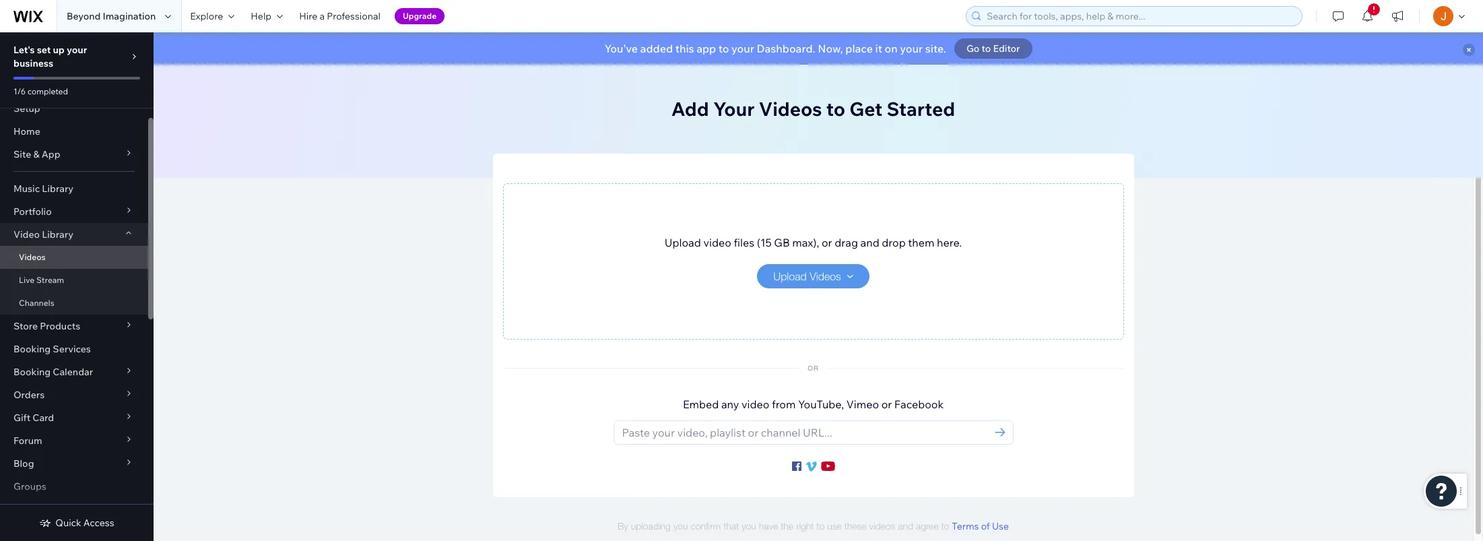 Task type: describe. For each thing, give the bounding box(es) containing it.
youtube,
[[798, 398, 844, 411]]

here.
[[937, 236, 962, 249]]

started
[[887, 97, 955, 121]]

& for site
[[33, 148, 39, 160]]

calendar
[[53, 366, 93, 378]]

help
[[251, 10, 272, 22]]

0 vertical spatial and
[[861, 236, 880, 249]]

any
[[722, 398, 739, 411]]

orders
[[13, 389, 45, 401]]

upload for upload videos
[[774, 270, 807, 282]]

go
[[967, 42, 980, 55]]

forum
[[13, 435, 42, 447]]

hire a professional link
[[291, 0, 389, 32]]

to right app
[[719, 42, 729, 55]]

add your videos to get started
[[672, 97, 955, 121]]

card
[[33, 412, 54, 424]]

services
[[53, 343, 91, 355]]

music library
[[13, 183, 74, 195]]

upgrade button
[[395, 8, 445, 24]]

of
[[981, 520, 990, 532]]

gift
[[13, 412, 30, 424]]

the
[[781, 520, 794, 531]]

or for facebook
[[882, 398, 892, 411]]

store
[[13, 320, 38, 332]]

to left get
[[826, 97, 846, 121]]

booking calendar button
[[0, 360, 148, 383]]

stream
[[36, 275, 64, 285]]

library for video library
[[42, 228, 73, 241]]

booking services
[[13, 343, 91, 355]]

your inside let's set up your business
[[67, 44, 87, 56]]

you've added this app to your dashboard. now, place it on your site. alert
[[154, 32, 1484, 65]]

products
[[40, 320, 80, 332]]

music
[[13, 183, 40, 195]]

completed
[[27, 86, 68, 96]]

site
[[13, 148, 31, 160]]

forum button
[[0, 429, 148, 452]]

2 you from the left
[[742, 520, 757, 531]]

your
[[713, 97, 755, 121]]

set
[[37, 44, 51, 56]]

loyalty & referrals button
[[0, 498, 148, 521]]

(15
[[757, 236, 772, 249]]

go to editor button
[[955, 38, 1032, 59]]

drop
[[882, 236, 906, 249]]

use
[[827, 520, 842, 531]]

home link
[[0, 120, 148, 143]]

2 horizontal spatial your
[[900, 42, 923, 55]]

channels link
[[0, 292, 148, 315]]

now,
[[818, 42, 843, 55]]

Paste your video, playlist or channel URL... field
[[618, 421, 983, 444]]

Search for tools, apps, help & more... field
[[983, 7, 1298, 26]]

groups
[[13, 480, 46, 492]]

video library
[[13, 228, 73, 241]]

vimeo
[[847, 398, 879, 411]]

store products
[[13, 320, 80, 332]]

up
[[53, 44, 65, 56]]

a
[[320, 10, 325, 22]]

go to editor
[[967, 42, 1020, 55]]

blog
[[13, 457, 34, 470]]

to right agree
[[942, 520, 950, 531]]

imagination
[[103, 10, 156, 22]]

business
[[13, 57, 53, 69]]

portfolio
[[13, 205, 52, 218]]

1 vertical spatial video
[[742, 398, 770, 411]]

agree
[[916, 520, 939, 531]]

beyond imagination
[[67, 10, 156, 22]]

on
[[885, 42, 898, 55]]

hire a professional
[[299, 10, 381, 22]]

hire
[[299, 10, 317, 22]]

use
[[992, 520, 1009, 532]]

terms
[[952, 520, 979, 532]]

uploading
[[631, 520, 671, 531]]

added
[[640, 42, 673, 55]]

app
[[697, 42, 716, 55]]

terms of use link
[[952, 517, 1009, 534]]

facebook
[[895, 398, 944, 411]]

quick access button
[[39, 517, 114, 529]]

from
[[772, 398, 796, 411]]

groups link
[[0, 475, 148, 498]]

drag
[[835, 236, 858, 249]]

site & app
[[13, 148, 60, 160]]

orders button
[[0, 383, 148, 406]]

let's
[[13, 44, 35, 56]]

gift card
[[13, 412, 54, 424]]

upload videos
[[774, 270, 841, 282]]

upload video files (15 gb max), or drag and drop them here.
[[665, 236, 962, 249]]

sidebar element
[[0, 32, 154, 541]]

help button
[[243, 0, 291, 32]]



Task type: vqa. For each thing, say whether or not it's contained in the screenshot.
the middle your
yes



Task type: locate. For each thing, give the bounding box(es) containing it.
booking calendar
[[13, 366, 93, 378]]

upload videos link
[[757, 264, 870, 288]]

gift card button
[[0, 406, 148, 429]]

embed
[[683, 398, 719, 411]]

1 vertical spatial videos
[[19, 252, 45, 262]]

1 booking from the top
[[13, 343, 51, 355]]

live
[[19, 275, 35, 285]]

0 horizontal spatial or
[[822, 236, 832, 249]]

1 vertical spatial booking
[[13, 366, 51, 378]]

booking for booking services
[[13, 343, 51, 355]]

videos
[[869, 520, 896, 531]]

1 vertical spatial or
[[882, 398, 892, 411]]

0 horizontal spatial video
[[704, 236, 732, 249]]

your right on
[[900, 42, 923, 55]]

setup
[[13, 102, 40, 115]]

&
[[33, 148, 39, 160], [48, 503, 54, 515]]

add
[[672, 97, 709, 121]]

beyond
[[67, 10, 101, 22]]

2 booking from the top
[[13, 366, 51, 378]]

1 vertical spatial &
[[48, 503, 54, 515]]

quick access
[[55, 517, 114, 529]]

1 library from the top
[[42, 183, 74, 195]]

access
[[83, 517, 114, 529]]

them
[[908, 236, 935, 249]]

live stream
[[19, 275, 64, 285]]

library up portfolio popup button
[[42, 183, 74, 195]]

upload down "gb"
[[774, 270, 807, 282]]

by uploading you confirm that you have the right to use these videos and agree to terms of use
[[618, 520, 1009, 532]]

your right "up" on the top
[[67, 44, 87, 56]]

0 horizontal spatial your
[[67, 44, 87, 56]]

0 vertical spatial upload
[[665, 236, 701, 249]]

1 vertical spatial and
[[898, 520, 914, 531]]

video
[[13, 228, 40, 241]]

you've
[[605, 42, 638, 55]]

0 vertical spatial videos
[[759, 97, 822, 121]]

you've added this app to your dashboard. now, place it on your site.
[[605, 42, 947, 55]]

your right app
[[732, 42, 755, 55]]

it
[[876, 42, 883, 55]]

videos right your
[[759, 97, 822, 121]]

booking down store
[[13, 343, 51, 355]]

you left confirm
[[674, 520, 688, 531]]

0 horizontal spatial and
[[861, 236, 880, 249]]

0 horizontal spatial upload
[[665, 236, 701, 249]]

professional
[[327, 10, 381, 22]]

upload left files at the top of the page
[[665, 236, 701, 249]]

videos down upload video files (15 gb max), or drag and drop them here. on the top of the page
[[810, 270, 841, 282]]

0 vertical spatial &
[[33, 148, 39, 160]]

& inside dropdown button
[[48, 503, 54, 515]]

1 vertical spatial upload
[[774, 270, 807, 282]]

1 horizontal spatial your
[[732, 42, 755, 55]]

and inside by uploading you confirm that you have the right to use these videos and agree to terms of use
[[898, 520, 914, 531]]

site.
[[926, 42, 947, 55]]

library
[[42, 183, 74, 195], [42, 228, 73, 241]]

you right "that"
[[742, 520, 757, 531]]

& for loyalty
[[48, 503, 54, 515]]

music library link
[[0, 177, 148, 200]]

video right any
[[742, 398, 770, 411]]

get
[[850, 97, 883, 121]]

booking
[[13, 343, 51, 355], [13, 366, 51, 378]]

referrals
[[56, 503, 96, 515]]

booking services link
[[0, 338, 148, 360]]

videos
[[759, 97, 822, 121], [19, 252, 45, 262], [810, 270, 841, 282]]

2 vertical spatial videos
[[810, 270, 841, 282]]

1 horizontal spatial or
[[882, 398, 892, 411]]

blog button
[[0, 452, 148, 475]]

and right drag
[[861, 236, 880, 249]]

to
[[719, 42, 729, 55], [982, 42, 991, 55], [826, 97, 846, 121], [817, 520, 825, 531], [942, 520, 950, 531]]

1 horizontal spatial you
[[742, 520, 757, 531]]

videos link
[[0, 246, 148, 269]]

& inside popup button
[[33, 148, 39, 160]]

editor
[[993, 42, 1020, 55]]

0 horizontal spatial you
[[674, 520, 688, 531]]

library up the videos link at the left top of the page
[[42, 228, 73, 241]]

videos inside sidebar "element"
[[19, 252, 45, 262]]

quick
[[55, 517, 81, 529]]

dashboard.
[[757, 42, 816, 55]]

upload
[[665, 236, 701, 249], [774, 270, 807, 282]]

to right go
[[982, 42, 991, 55]]

videos down video
[[19, 252, 45, 262]]

live stream link
[[0, 269, 148, 292]]

site & app button
[[0, 143, 148, 166]]

0 vertical spatial library
[[42, 183, 74, 195]]

1 you from the left
[[674, 520, 688, 531]]

1 horizontal spatial video
[[742, 398, 770, 411]]

embed any video from youtube, vimeo or facebook
[[683, 398, 944, 411]]

library for music library
[[42, 183, 74, 195]]

and left agree
[[898, 520, 914, 531]]

library inside popup button
[[42, 228, 73, 241]]

loyalty & referrals
[[13, 503, 96, 515]]

1 horizontal spatial &
[[48, 503, 54, 515]]

loyalty
[[13, 503, 46, 515]]

to left use at the bottom of page
[[817, 520, 825, 531]]

confirm
[[691, 520, 721, 531]]

0 vertical spatial or
[[822, 236, 832, 249]]

app
[[42, 148, 60, 160]]

1 vertical spatial library
[[42, 228, 73, 241]]

video library button
[[0, 223, 148, 246]]

or for drag
[[822, 236, 832, 249]]

booking up orders
[[13, 366, 51, 378]]

0 vertical spatial booking
[[13, 343, 51, 355]]

booking inside dropdown button
[[13, 366, 51, 378]]

1 horizontal spatial upload
[[774, 270, 807, 282]]

your
[[732, 42, 755, 55], [900, 42, 923, 55], [67, 44, 87, 56]]

0 horizontal spatial &
[[33, 148, 39, 160]]

or
[[808, 364, 819, 372]]

max),
[[793, 236, 819, 249]]

you
[[674, 520, 688, 531], [742, 520, 757, 531]]

1/6 completed
[[13, 86, 68, 96]]

right
[[796, 520, 814, 531]]

1 horizontal spatial and
[[898, 520, 914, 531]]

explore
[[190, 10, 223, 22]]

these
[[845, 520, 867, 531]]

home
[[13, 125, 40, 137]]

this
[[676, 42, 694, 55]]

let's set up your business
[[13, 44, 87, 69]]

& right site
[[33, 148, 39, 160]]

upload for upload video files (15 gb max), or drag and drop them here.
[[665, 236, 701, 249]]

video left files at the top of the page
[[704, 236, 732, 249]]

upgrade
[[403, 11, 437, 21]]

portfolio button
[[0, 200, 148, 223]]

2 library from the top
[[42, 228, 73, 241]]

or
[[822, 236, 832, 249], [882, 398, 892, 411]]

or right vimeo
[[882, 398, 892, 411]]

video
[[704, 236, 732, 249], [742, 398, 770, 411]]

1/6
[[13, 86, 26, 96]]

to inside button
[[982, 42, 991, 55]]

booking for booking calendar
[[13, 366, 51, 378]]

or left drag
[[822, 236, 832, 249]]

0 vertical spatial video
[[704, 236, 732, 249]]

files
[[734, 236, 755, 249]]

& right loyalty
[[48, 503, 54, 515]]

setup link
[[0, 97, 148, 120]]



